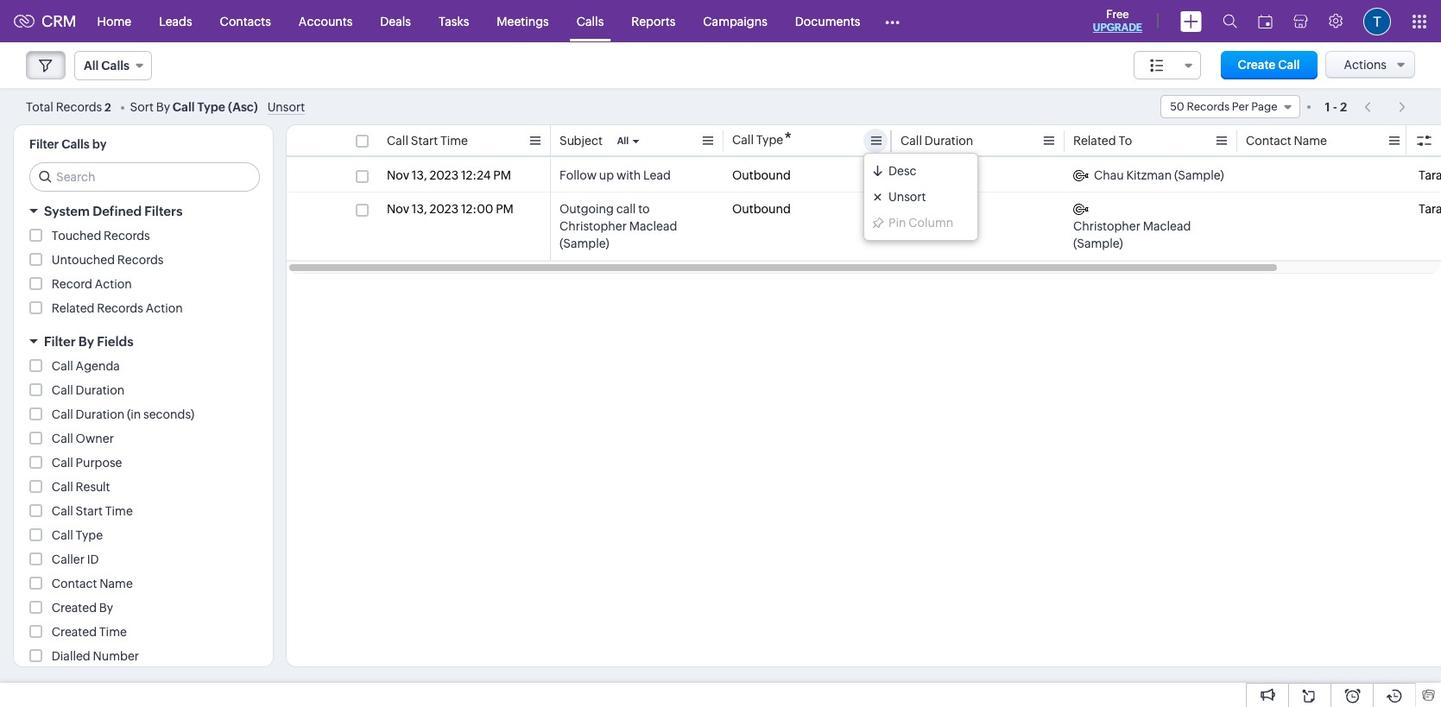 Task type: locate. For each thing, give the bounding box(es) containing it.
unsort down desc
[[888, 190, 926, 204]]

start down result on the bottom of the page
[[76, 504, 103, 518]]

dialled number
[[52, 649, 139, 663]]

2 horizontal spatial type
[[756, 133, 783, 147]]

all for all calls
[[84, 59, 99, 73]]

defined
[[93, 204, 142, 218]]

crm link
[[14, 12, 76, 30]]

nov down 'nov 13, 2023 12:24 pm'
[[387, 202, 409, 216]]

0 horizontal spatial type
[[76, 528, 103, 542]]

system
[[44, 204, 90, 218]]

christopher down the outgoing
[[560, 219, 627, 233]]

tasks
[[439, 14, 469, 28]]

2 horizontal spatial (sample)
[[1174, 168, 1224, 182]]

1 2023 from the top
[[429, 168, 459, 182]]

call duration up desc
[[901, 134, 973, 148]]

0 vertical spatial tara
[[1419, 168, 1441, 182]]

2 christopher from the left
[[1073, 219, 1141, 233]]

1 vertical spatial unsort
[[888, 190, 926, 204]]

contact down the page
[[1246, 134, 1291, 148]]

2 tara from the top
[[1419, 202, 1441, 216]]

0 horizontal spatial 2
[[105, 101, 111, 114]]

campaigns
[[703, 14, 767, 28]]

nov up nov 13, 2023 12:00 pm
[[387, 168, 409, 182]]

1 vertical spatial action
[[146, 301, 183, 315]]

type inside call type *
[[756, 133, 783, 147]]

maclead inside christopher maclead (sample)
[[1143, 219, 1191, 233]]

leads link
[[145, 0, 206, 42]]

created for created time
[[52, 625, 97, 639]]

filter down total
[[29, 137, 59, 151]]

0 horizontal spatial calls
[[61, 137, 90, 151]]

by inside 'dropdown button'
[[78, 334, 94, 349]]

chau kitzman (sample)
[[1094, 168, 1224, 182]]

outbound for follow up with lead
[[732, 168, 791, 182]]

calls inside "field"
[[101, 59, 129, 73]]

1 vertical spatial tara
[[1419, 202, 1441, 216]]

0 horizontal spatial call start time
[[52, 504, 133, 518]]

None field
[[1133, 51, 1201, 79]]

records for total
[[56, 100, 102, 114]]

0 vertical spatial name
[[1294, 134, 1327, 148]]

pm right 12:24
[[493, 168, 511, 182]]

by up created time
[[99, 601, 113, 615]]

0 vertical spatial nov
[[387, 168, 409, 182]]

0 vertical spatial 2023
[[429, 168, 459, 182]]

records for related
[[97, 301, 143, 315]]

meetings link
[[483, 0, 563, 42]]

filter for filter calls by
[[29, 137, 59, 151]]

created up created time
[[52, 601, 97, 615]]

contact down the caller id
[[52, 577, 97, 591]]

0 horizontal spatial related
[[52, 301, 94, 315]]

meetings
[[497, 14, 549, 28]]

related
[[1073, 134, 1116, 148], [52, 301, 94, 315]]

2 horizontal spatial by
[[156, 100, 170, 114]]

accounts
[[299, 14, 353, 28]]

filter
[[29, 137, 59, 151], [44, 334, 76, 349]]

0 vertical spatial contact
[[1246, 134, 1291, 148]]

1 horizontal spatial contact name
[[1246, 134, 1327, 148]]

2 left sort
[[105, 101, 111, 114]]

christopher down chau
[[1073, 219, 1141, 233]]

search image
[[1223, 14, 1237, 28]]

0 horizontal spatial contact name
[[52, 577, 133, 591]]

(sample) down chau
[[1073, 237, 1123, 250]]

0 vertical spatial 13,
[[412, 168, 427, 182]]

(asc)
[[228, 100, 258, 114]]

type left the *
[[756, 133, 783, 147]]

1 vertical spatial time
[[105, 504, 133, 518]]

50 Records Per Page field
[[1161, 95, 1300, 118]]

1 horizontal spatial maclead
[[1143, 219, 1191, 233]]

2 for 1 - 2
[[1340, 100, 1347, 114]]

1 tara from the top
[[1419, 168, 1441, 182]]

all inside "field"
[[84, 59, 99, 73]]

1 horizontal spatial start
[[411, 134, 438, 148]]

call agenda
[[52, 359, 120, 373]]

tara
[[1419, 168, 1441, 182], [1419, 202, 1441, 216]]

kitzman
[[1126, 168, 1172, 182]]

0 horizontal spatial start
[[76, 504, 103, 518]]

0 horizontal spatial all
[[84, 59, 99, 73]]

2023 left 12:24
[[429, 168, 459, 182]]

1 horizontal spatial related
[[1073, 134, 1116, 148]]

name down 1
[[1294, 134, 1327, 148]]

subject
[[560, 134, 603, 148]]

1 vertical spatial nov
[[387, 202, 409, 216]]

unsort right (asc)
[[267, 100, 305, 114]]

filter inside 'dropdown button'
[[44, 334, 76, 349]]

christopher inside outgoing call to christopher maclead (sample)
[[560, 219, 627, 233]]

record action
[[52, 277, 132, 291]]

records up filter calls by
[[56, 100, 102, 114]]

christopher
[[560, 219, 627, 233], [1073, 219, 1141, 233]]

start up 'nov 13, 2023 12:24 pm'
[[411, 134, 438, 148]]

1 horizontal spatial call start time
[[387, 134, 468, 148]]

filter up call agenda
[[44, 334, 76, 349]]

action up filter by fields 'dropdown button'
[[146, 301, 183, 315]]

record
[[52, 277, 92, 291]]

0 vertical spatial type
[[197, 100, 225, 114]]

pm right 12:00
[[496, 202, 514, 216]]

0 vertical spatial created
[[52, 601, 97, 615]]

search element
[[1212, 0, 1248, 42]]

0 horizontal spatial unsort
[[267, 100, 305, 114]]

calendar image
[[1258, 14, 1273, 28]]

1 nov from the top
[[387, 168, 409, 182]]

by
[[156, 100, 170, 114], [78, 334, 94, 349], [99, 601, 113, 615]]

records up the fields
[[97, 301, 143, 315]]

created up dialled
[[52, 625, 97, 639]]

maclead down to
[[629, 219, 677, 233]]

1
[[1325, 100, 1330, 114]]

result
[[76, 480, 110, 494]]

1 vertical spatial created
[[52, 625, 97, 639]]

nov for nov 13, 2023 12:24 pm
[[387, 168, 409, 182]]

duration up owner on the bottom
[[76, 408, 124, 421]]

start
[[411, 134, 438, 148], [76, 504, 103, 518]]

2 maclead from the left
[[1143, 219, 1191, 233]]

0 vertical spatial pm
[[493, 168, 511, 182]]

1 vertical spatial related
[[52, 301, 94, 315]]

1 horizontal spatial unsort
[[888, 190, 926, 204]]

calls for filter calls by
[[61, 137, 90, 151]]

accounts link
[[285, 0, 366, 42]]

1 horizontal spatial all
[[617, 136, 629, 146]]

2 right the -
[[1340, 100, 1347, 114]]

created for created by
[[52, 601, 97, 615]]

related for related records action
[[52, 301, 94, 315]]

1 horizontal spatial calls
[[101, 59, 129, 73]]

maclead down chau kitzman (sample) in the top right of the page
[[1143, 219, 1191, 233]]

0 vertical spatial by
[[156, 100, 170, 114]]

navigation
[[1356, 94, 1415, 119]]

1 vertical spatial duration
[[76, 383, 124, 397]]

1 vertical spatial all
[[617, 136, 629, 146]]

outbound
[[732, 168, 791, 182], [732, 202, 791, 216]]

duration
[[925, 134, 973, 148], [76, 383, 124, 397], [76, 408, 124, 421]]

calls left by at the left
[[61, 137, 90, 151]]

1 vertical spatial call start time
[[52, 504, 133, 518]]

2023 left 12:00
[[429, 202, 459, 216]]

13, up nov 13, 2023 12:00 pm
[[412, 168, 427, 182]]

action
[[95, 277, 132, 291], [146, 301, 183, 315]]

0 horizontal spatial call duration
[[52, 383, 124, 397]]

outgoing call to christopher maclead (sample)
[[560, 202, 677, 250]]

1 horizontal spatial action
[[146, 301, 183, 315]]

(sample) inside christopher maclead (sample)
[[1073, 237, 1123, 250]]

time up number
[[99, 625, 127, 639]]

1 vertical spatial name
[[100, 577, 133, 591]]

1 horizontal spatial name
[[1294, 134, 1327, 148]]

column
[[909, 216, 953, 230]]

1 maclead from the left
[[629, 219, 677, 233]]

0 vertical spatial all
[[84, 59, 99, 73]]

2 created from the top
[[52, 625, 97, 639]]

(sample) inside chau kitzman (sample) link
[[1174, 168, 1224, 182]]

calls link
[[563, 0, 618, 42]]

system defined filters button
[[14, 196, 273, 226]]

0 vertical spatial related
[[1073, 134, 1116, 148]]

1 horizontal spatial (sample)
[[1073, 237, 1123, 250]]

1 vertical spatial calls
[[101, 59, 129, 73]]

calls
[[577, 14, 604, 28], [101, 59, 129, 73], [61, 137, 90, 151]]

nov for nov 13, 2023 12:00 pm
[[387, 202, 409, 216]]

0 vertical spatial unsort
[[267, 100, 305, 114]]

1 vertical spatial type
[[756, 133, 783, 147]]

2 vertical spatial by
[[99, 601, 113, 615]]

1 vertical spatial by
[[78, 334, 94, 349]]

name
[[1294, 134, 1327, 148], [100, 577, 133, 591]]

outbound for outgoing call to christopher maclead (sample)
[[732, 202, 791, 216]]

1 horizontal spatial christopher
[[1073, 219, 1141, 233]]

to
[[638, 202, 650, 216]]

maclead
[[629, 219, 677, 233], [1143, 219, 1191, 233]]

2 2023 from the top
[[429, 202, 459, 216]]

created
[[52, 601, 97, 615], [52, 625, 97, 639]]

0 horizontal spatial by
[[78, 334, 94, 349]]

create call button
[[1221, 51, 1317, 79]]

13, down 'nov 13, 2023 12:24 pm'
[[412, 202, 427, 216]]

records right 50
[[1187, 100, 1230, 113]]

type left (asc)
[[197, 100, 225, 114]]

records for 50
[[1187, 100, 1230, 113]]

2 inside total records 2
[[105, 101, 111, 114]]

lead
[[643, 168, 671, 182]]

records down defined
[[104, 229, 150, 243]]

2 vertical spatial time
[[99, 625, 127, 639]]

0 vertical spatial call duration
[[901, 134, 973, 148]]

0 vertical spatial start
[[411, 134, 438, 148]]

50 records per page
[[1170, 100, 1278, 113]]

time
[[440, 134, 468, 148], [105, 504, 133, 518], [99, 625, 127, 639]]

2 outbound from the top
[[732, 202, 791, 216]]

contacts
[[220, 14, 271, 28]]

0 horizontal spatial maclead
[[629, 219, 677, 233]]

1 christopher from the left
[[560, 219, 627, 233]]

calls down "home" link
[[101, 59, 129, 73]]

call start time up 'nov 13, 2023 12:24 pm'
[[387, 134, 468, 148]]

all for all
[[617, 136, 629, 146]]

contact name down the page
[[1246, 134, 1327, 148]]

deals link
[[366, 0, 425, 42]]

time down result on the bottom of the page
[[105, 504, 133, 518]]

by up call agenda
[[78, 334, 94, 349]]

call start time
[[387, 134, 468, 148], [52, 504, 133, 518]]

1 vertical spatial pm
[[496, 202, 514, 216]]

(sample) for chau kitzman (sample)
[[1174, 168, 1224, 182]]

pm for nov 13, 2023 12:00 pm
[[496, 202, 514, 216]]

0 horizontal spatial (sample)
[[560, 237, 609, 250]]

(sample) inside outgoing call to christopher maclead (sample)
[[560, 237, 609, 250]]

0 horizontal spatial action
[[95, 277, 132, 291]]

maclead inside outgoing call to christopher maclead (sample)
[[629, 219, 677, 233]]

call result
[[52, 480, 110, 494]]

profile image
[[1363, 7, 1391, 35]]

2 vertical spatial type
[[76, 528, 103, 542]]

duration up the column
[[925, 134, 973, 148]]

contact
[[1246, 134, 1291, 148], [52, 577, 97, 591]]

(sample) right kitzman
[[1174, 168, 1224, 182]]

call inside call type *
[[732, 133, 754, 147]]

1 13, from the top
[[412, 168, 427, 182]]

row group
[[287, 159, 1441, 261]]

type up id
[[76, 528, 103, 542]]

1 vertical spatial 2023
[[429, 202, 459, 216]]

13,
[[412, 168, 427, 182], [412, 202, 427, 216]]

create menu image
[[1180, 11, 1202, 32]]

related down the record at the left of the page
[[52, 301, 94, 315]]

2 vertical spatial calls
[[61, 137, 90, 151]]

call start time down result on the bottom of the page
[[52, 504, 133, 518]]

all
[[84, 59, 99, 73], [617, 136, 629, 146]]

2 nov from the top
[[387, 202, 409, 216]]

caller id
[[52, 553, 99, 566]]

time up 'nov 13, 2023 12:24 pm'
[[440, 134, 468, 148]]

records down touched records
[[117, 253, 164, 267]]

filter calls by
[[29, 137, 107, 151]]

contact name
[[1246, 134, 1327, 148], [52, 577, 133, 591]]

create menu element
[[1170, 0, 1212, 42]]

calls for all calls
[[101, 59, 129, 73]]

(sample) down the outgoing
[[560, 237, 609, 250]]

1 horizontal spatial 2
[[1340, 100, 1347, 114]]

duration down "agenda"
[[76, 383, 124, 397]]

0 vertical spatial calls
[[577, 14, 604, 28]]

1 created from the top
[[52, 601, 97, 615]]

untouched
[[52, 253, 115, 267]]

records inside field
[[1187, 100, 1230, 113]]

all up with
[[617, 136, 629, 146]]

call duration down call agenda
[[52, 383, 124, 397]]

0 horizontal spatial christopher
[[560, 219, 627, 233]]

related to
[[1073, 134, 1132, 148]]

free
[[1106, 8, 1129, 21]]

call duration
[[901, 134, 973, 148], [52, 383, 124, 397]]

1 vertical spatial contact name
[[52, 577, 133, 591]]

contact name down id
[[52, 577, 133, 591]]

name up created by
[[100, 577, 133, 591]]

row group containing nov 13, 2023 12:24 pm
[[287, 159, 1441, 261]]

1 outbound from the top
[[732, 168, 791, 182]]

1 vertical spatial 13,
[[412, 202, 427, 216]]

2 13, from the top
[[412, 202, 427, 216]]

call inside button
[[1278, 58, 1300, 72]]

documents link
[[781, 0, 874, 42]]

1 vertical spatial outbound
[[732, 202, 791, 216]]

1 vertical spatial filter
[[44, 334, 76, 349]]

0 vertical spatial outbound
[[732, 168, 791, 182]]

create call
[[1238, 58, 1300, 72]]

by right sort
[[156, 100, 170, 114]]

action up related records action
[[95, 277, 132, 291]]

records for touched
[[104, 229, 150, 243]]

related left to at the top of the page
[[1073, 134, 1116, 148]]

pin column
[[888, 216, 953, 230]]

type
[[197, 100, 225, 114], [756, 133, 783, 147], [76, 528, 103, 542]]

deals
[[380, 14, 411, 28]]

1 horizontal spatial call duration
[[901, 134, 973, 148]]

0 vertical spatial filter
[[29, 137, 59, 151]]

1 vertical spatial contact
[[52, 577, 97, 591]]

2 vertical spatial duration
[[76, 408, 124, 421]]

to
[[1119, 134, 1132, 148]]

calls left reports link
[[577, 14, 604, 28]]

(sample)
[[1174, 168, 1224, 182], [560, 237, 609, 250], [1073, 237, 1123, 250]]

all up total records 2
[[84, 59, 99, 73]]

unsort
[[267, 100, 305, 114], [888, 190, 926, 204]]



Task type: describe. For each thing, give the bounding box(es) containing it.
sort by call type (asc)
[[130, 100, 258, 114]]

by for call
[[156, 100, 170, 114]]

*
[[784, 129, 792, 149]]

1 horizontal spatial contact
[[1246, 134, 1291, 148]]

id
[[87, 553, 99, 566]]

Search text field
[[30, 163, 259, 191]]

leads
[[159, 14, 192, 28]]

christopher inside christopher maclead (sample)
[[1073, 219, 1141, 233]]

total
[[26, 100, 53, 114]]

system defined filters
[[44, 204, 182, 218]]

reports link
[[618, 0, 689, 42]]

records for untouched
[[117, 253, 164, 267]]

pm for nov 13, 2023 12:24 pm
[[493, 168, 511, 182]]

1 - 2
[[1325, 100, 1347, 114]]

chau
[[1094, 168, 1124, 182]]

by for fields
[[78, 334, 94, 349]]

(in
[[127, 408, 141, 421]]

untouched records
[[52, 253, 164, 267]]

1 horizontal spatial by
[[99, 601, 113, 615]]

outgoing
[[560, 202, 614, 216]]

0 vertical spatial contact name
[[1246, 134, 1327, 148]]

with
[[616, 168, 641, 182]]

owner
[[76, 432, 114, 446]]

2 horizontal spatial calls
[[577, 14, 604, 28]]

by
[[92, 137, 107, 151]]

13, for nov 13, 2023 12:00 pm
[[412, 202, 427, 216]]

create
[[1238, 58, 1276, 72]]

1 vertical spatial start
[[76, 504, 103, 518]]

per
[[1232, 100, 1249, 113]]

nov 13, 2023 12:00 pm
[[387, 202, 514, 216]]

tara for chau kitzman (sample)
[[1419, 168, 1441, 182]]

call purpose
[[52, 456, 122, 470]]

call owner
[[52, 432, 114, 446]]

2 for total records 2
[[105, 101, 111, 114]]

number
[[93, 649, 139, 663]]

0 vertical spatial duration
[[925, 134, 973, 148]]

size image
[[1150, 58, 1164, 73]]

filter by fields button
[[14, 326, 273, 357]]

touched records
[[52, 229, 150, 243]]

type for call type
[[76, 528, 103, 542]]

chau kitzman (sample) link
[[1073, 167, 1224, 184]]

follow up with lead link
[[560, 167, 671, 184]]

filter by fields
[[44, 334, 133, 349]]

christopher maclead (sample)
[[1073, 219, 1191, 250]]

reports
[[631, 14, 675, 28]]

pin
[[888, 216, 906, 230]]

13, for nov 13, 2023 12:24 pm
[[412, 168, 427, 182]]

2023 for 12:24
[[429, 168, 459, 182]]

tara for christopher maclead (sample)
[[1419, 202, 1441, 216]]

0 vertical spatial time
[[440, 134, 468, 148]]

follow
[[560, 168, 597, 182]]

filters
[[144, 204, 182, 218]]

call 
[[1419, 134, 1441, 148]]

documents
[[795, 14, 860, 28]]

type for call type *
[[756, 133, 783, 147]]

crm
[[41, 12, 76, 30]]

agenda
[[76, 359, 120, 373]]

-
[[1333, 100, 1337, 114]]

0 vertical spatial action
[[95, 277, 132, 291]]

(sample) for christopher maclead (sample)
[[1073, 237, 1123, 250]]

12:24
[[461, 168, 491, 182]]

12:00
[[461, 202, 493, 216]]

nov 13, 2023 12:24 pm
[[387, 168, 511, 182]]

home
[[97, 14, 131, 28]]

Other Modules field
[[874, 7, 911, 35]]

all calls
[[84, 59, 129, 73]]

fields
[[97, 334, 133, 349]]

upgrade
[[1093, 22, 1142, 34]]

0 horizontal spatial name
[[100, 577, 133, 591]]

1 vertical spatial call duration
[[52, 383, 124, 397]]

total records 2
[[26, 100, 111, 114]]

contacts link
[[206, 0, 285, 42]]

call duration (in seconds)
[[52, 408, 194, 421]]

outgoing call to christopher maclead (sample) link
[[560, 200, 715, 252]]

campaigns link
[[689, 0, 781, 42]]

0 vertical spatial call start time
[[387, 134, 468, 148]]

seconds)
[[143, 408, 194, 421]]

call type *
[[732, 129, 792, 149]]

call type
[[52, 528, 103, 542]]

related for related to
[[1073, 134, 1116, 148]]

purpose
[[76, 456, 122, 470]]

created time
[[52, 625, 127, 639]]

page
[[1251, 100, 1278, 113]]

home link
[[83, 0, 145, 42]]

created by
[[52, 601, 113, 615]]

related records action
[[52, 301, 183, 315]]

2023 for 12:00
[[429, 202, 459, 216]]

caller
[[52, 553, 85, 566]]

tasks link
[[425, 0, 483, 42]]

actions
[[1344, 58, 1387, 72]]

1 horizontal spatial type
[[197, 100, 225, 114]]

All Calls field
[[74, 51, 152, 80]]

desc
[[888, 164, 917, 178]]

profile element
[[1353, 0, 1401, 42]]

0 horizontal spatial contact
[[52, 577, 97, 591]]

free upgrade
[[1093, 8, 1142, 34]]

filter for filter by fields
[[44, 334, 76, 349]]

call
[[616, 202, 636, 216]]

touched
[[52, 229, 101, 243]]

up
[[599, 168, 614, 182]]

sort
[[130, 100, 154, 114]]

follow up with lead
[[560, 168, 671, 182]]

christopher maclead (sample) link
[[1073, 200, 1229, 252]]



Task type: vqa. For each thing, say whether or not it's contained in the screenshot.
bottommost Duration
yes



